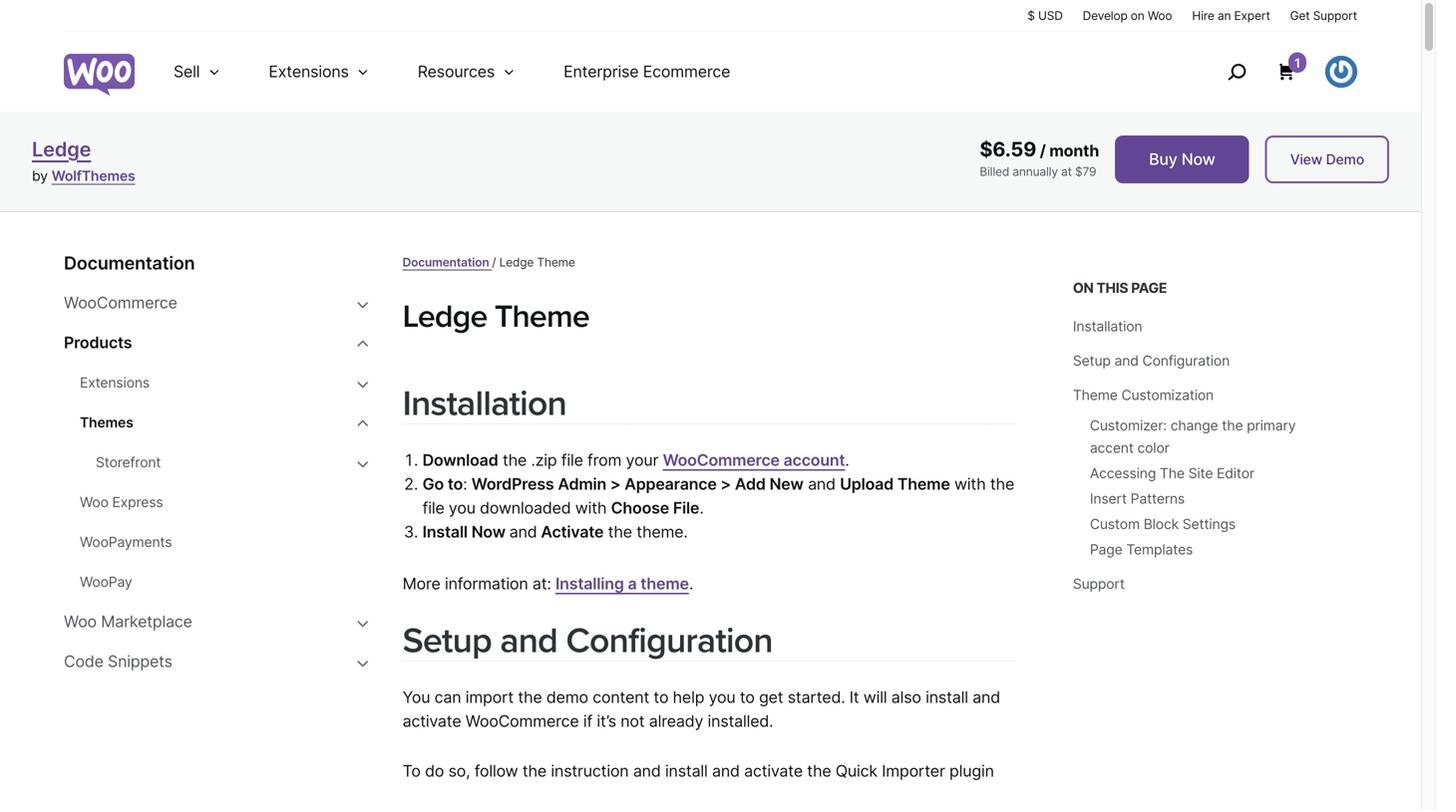 Task type: locate. For each thing, give the bounding box(es) containing it.
file down go
[[422, 499, 444, 518]]

woopay link
[[80, 571, 355, 593]]

0 horizontal spatial support
[[1073, 576, 1125, 593]]

1 link
[[1277, 52, 1306, 82]]

theme
[[641, 575, 689, 594]]

0 horizontal spatial setup and configuration
[[403, 620, 773, 663]]

service navigation menu element
[[1185, 39, 1357, 104]]

and up theme customization 'link'
[[1114, 353, 1139, 369]]

2 horizontal spatial woocommerce
[[663, 451, 780, 470]]

2 vertical spatial woo
[[64, 612, 97, 632]]

/ up ledge theme at top left
[[492, 255, 496, 270]]

the inside the you can import the demo content to help you to get started. it will also install and activate woocommerce if it's not already installed.
[[518, 688, 542, 708]]

1 horizontal spatial configuration
[[1142, 353, 1230, 369]]

0 horizontal spatial now
[[471, 523, 506, 542]]

hire an expert
[[1192, 8, 1270, 23]]

0 vertical spatial .
[[845, 451, 849, 470]]

woo marketplace
[[64, 612, 192, 632]]

1 > from the left
[[610, 475, 621, 494]]

1 horizontal spatial you
[[709, 688, 735, 708]]

installation link for setup and configuration
[[403, 383, 566, 425]]

accessing
[[1090, 465, 1156, 482]]

/ inside the $6.59 / month billed annually at $79
[[1040, 141, 1046, 161]]

woocommerce up products
[[64, 293, 177, 313]]

1 vertical spatial installation
[[403, 383, 566, 425]]

0 horizontal spatial configuration
[[566, 620, 773, 663]]

and inside the you can import the demo content to help you to get started. it will also install and activate woocommerce if it's not already installed.
[[972, 688, 1000, 708]]

ledge
[[32, 137, 91, 162], [499, 255, 534, 270], [403, 298, 487, 336]]

1 horizontal spatial ledge
[[403, 298, 487, 336]]

to left get
[[740, 688, 755, 708]]

to right go
[[448, 475, 463, 494]]

setup up can
[[403, 620, 492, 663]]

woocommerce
[[64, 293, 177, 313], [663, 451, 780, 470], [466, 712, 579, 732]]

with the file you downloaded with
[[422, 475, 1014, 518]]

setup and configuration for the bottommost the setup and configuration link
[[403, 620, 773, 663]]

installation down the this
[[1073, 318, 1142, 335]]

plugin
[[949, 762, 994, 781]]

1 horizontal spatial extensions
[[269, 62, 349, 81]]

setup and configuration down installing
[[403, 620, 773, 663]]

ledge inside ledge by wolfthemes
[[32, 137, 91, 162]]

not
[[620, 712, 645, 732]]

and up plugin
[[972, 688, 1000, 708]]

installing a theme link
[[555, 575, 689, 594]]

1 vertical spatial file
[[422, 499, 444, 518]]

1 vertical spatial with
[[575, 499, 607, 518]]

1 horizontal spatial support
[[1313, 8, 1357, 23]]

woopayments link
[[80, 532, 355, 553]]

woo left express
[[80, 494, 108, 511]]

0 vertical spatial ledge
[[32, 137, 91, 162]]

this
[[1096, 280, 1128, 297]]

file inside with the file you downloaded with
[[422, 499, 444, 518]]

0 vertical spatial setup
[[1073, 353, 1111, 369]]

0 horizontal spatial setup and configuration link
[[403, 620, 773, 663]]

woo inside "link"
[[80, 494, 108, 511]]

installation for setup and configuration
[[403, 383, 566, 425]]

0 vertical spatial setup and configuration link
[[1073, 353, 1230, 369]]

an
[[1218, 8, 1231, 23]]

/ inside breadcrumb element
[[492, 255, 496, 270]]

theme customization link
[[1073, 387, 1214, 404]]

if
[[583, 712, 592, 732]]

open account menu image
[[1325, 56, 1357, 88]]

1 vertical spatial install
[[665, 762, 708, 781]]

install down "already" at left bottom
[[665, 762, 708, 781]]

0 vertical spatial installation link
[[1073, 318, 1142, 335]]

woocommerce down import
[[466, 712, 579, 732]]

woocommerce inside the you can import the demo content to help you to get started. it will also install and activate woocommerce if it's not already installed.
[[466, 712, 579, 732]]

1 vertical spatial /
[[492, 255, 496, 270]]

woo up code
[[64, 612, 97, 632]]

1 vertical spatial woocommerce
[[663, 451, 780, 470]]

expert
[[1234, 8, 1270, 23]]

support right get in the top of the page
[[1313, 8, 1357, 23]]

1 vertical spatial support
[[1073, 576, 1125, 593]]

1 vertical spatial activate
[[744, 762, 803, 781]]

the inside "customizer: change the primary accent color accessing the site editor insert patterns custom block settings page templates"
[[1222, 417, 1243, 434]]

. down go to : wordpress admin > appearance > add new and upload theme
[[699, 499, 704, 518]]

settings
[[1183, 516, 1236, 533]]

1 vertical spatial configuration
[[566, 620, 773, 663]]

wolfthemes link
[[52, 168, 135, 184]]

installation link up download at the bottom left of page
[[403, 383, 566, 425]]

1 vertical spatial setup and configuration
[[403, 620, 773, 663]]

activate down you
[[403, 712, 461, 732]]

also
[[891, 688, 921, 708]]

documentation up ledge theme at top left
[[403, 255, 489, 270]]

ledge link
[[32, 137, 91, 162]]

it's
[[597, 712, 616, 732]]

storefront
[[96, 454, 161, 471]]

0 horizontal spatial .
[[689, 575, 693, 594]]

0 horizontal spatial setup
[[403, 620, 492, 663]]

0 vertical spatial configuration
[[1142, 353, 1230, 369]]

get
[[1290, 8, 1310, 23]]

1 horizontal spatial with
[[954, 475, 986, 494]]

documentation
[[64, 252, 195, 274], [403, 255, 489, 270]]

ledge up ledge theme at top left
[[499, 255, 534, 270]]

buy now link
[[1115, 136, 1249, 183]]

setup and configuration link down installing
[[403, 620, 773, 663]]

0 vertical spatial /
[[1040, 141, 1046, 161]]

install right also
[[926, 688, 968, 708]]

file up 'admin'
[[561, 451, 583, 470]]

0 vertical spatial now
[[1181, 150, 1215, 169]]

theme up ledge theme at top left
[[537, 255, 575, 270]]

it
[[849, 688, 859, 708]]

activate down installed.
[[744, 762, 803, 781]]

express
[[112, 494, 163, 511]]

1 vertical spatial ledge
[[499, 255, 534, 270]]

0 horizontal spatial installation link
[[403, 383, 566, 425]]

0 horizontal spatial ledge
[[32, 137, 91, 162]]

. up upload
[[845, 451, 849, 470]]

1 horizontal spatial installation link
[[1073, 318, 1142, 335]]

1 horizontal spatial install
[[926, 688, 968, 708]]

2 vertical spatial woocommerce
[[466, 712, 579, 732]]

buy now
[[1149, 150, 1215, 169]]

0 horizontal spatial file
[[422, 499, 444, 518]]

0 vertical spatial install
[[926, 688, 968, 708]]

0 vertical spatial woocommerce
[[64, 293, 177, 313]]

you can import the demo content to help you to get started. it will also install and activate woocommerce if it's not already installed.
[[403, 688, 1000, 732]]

support down page
[[1073, 576, 1125, 593]]

site
[[1188, 465, 1213, 482]]

1 vertical spatial you
[[709, 688, 735, 708]]

code
[[64, 652, 103, 672]]

woo right the on
[[1148, 8, 1172, 23]]

now right install
[[471, 523, 506, 542]]

view
[[1290, 151, 1322, 168]]

1 vertical spatial .
[[699, 499, 704, 518]]

get support link
[[1290, 7, 1357, 24]]

1 horizontal spatial setup and configuration
[[1073, 353, 1230, 369]]

0 horizontal spatial you
[[449, 499, 476, 518]]

0 vertical spatial installation
[[1073, 318, 1142, 335]]

will
[[863, 688, 887, 708]]

documentation inside breadcrumb element
[[403, 255, 489, 270]]

0 vertical spatial you
[[449, 499, 476, 518]]

theme inside breadcrumb element
[[537, 255, 575, 270]]

setup and configuration up theme customization 'link'
[[1073, 353, 1230, 369]]

documentation up products
[[64, 252, 195, 274]]

choose
[[611, 499, 669, 518]]

the inside with the file you downloaded with
[[990, 475, 1014, 494]]

1 vertical spatial woo
[[80, 494, 108, 511]]

setup and configuration link up theme customization 'link'
[[1073, 353, 1230, 369]]

> down from on the bottom of page
[[610, 475, 621, 494]]

now for buy
[[1181, 150, 1215, 169]]

develop on woo
[[1083, 8, 1172, 23]]

extensions
[[269, 62, 349, 81], [80, 374, 150, 391]]

resources
[[418, 62, 495, 81]]

information
[[445, 575, 528, 594]]

search image
[[1221, 56, 1253, 88]]

0 horizontal spatial documentation
[[64, 252, 195, 274]]

/ for documentation
[[492, 255, 496, 270]]

demo
[[1326, 151, 1364, 168]]

2 vertical spatial ledge
[[403, 298, 487, 336]]

ledge inside breadcrumb element
[[499, 255, 534, 270]]

1 horizontal spatial woocommerce
[[466, 712, 579, 732]]

> left add
[[720, 475, 731, 494]]

now for install
[[471, 523, 506, 542]]

0 vertical spatial extensions
[[269, 62, 349, 81]]

snippets
[[108, 652, 172, 672]]

extensions link
[[80, 372, 355, 394]]

to
[[403, 762, 421, 781]]

setup and configuration for the rightmost the setup and configuration link
[[1073, 353, 1230, 369]]

configuration down theme
[[566, 620, 773, 663]]

0 horizontal spatial installation
[[403, 383, 566, 425]]

add
[[735, 475, 766, 494]]

1 horizontal spatial setup
[[1073, 353, 1111, 369]]

/ up annually
[[1040, 141, 1046, 161]]

marketplace
[[101, 612, 192, 632]]

1 horizontal spatial now
[[1181, 150, 1215, 169]]

editor
[[1217, 465, 1255, 482]]

1 horizontal spatial documentation
[[403, 255, 489, 270]]

change
[[1170, 417, 1218, 434]]

woocommerce up with the file you downloaded with on the bottom of the page
[[663, 451, 780, 470]]

hire an expert link
[[1192, 7, 1270, 24]]

you
[[403, 688, 430, 708]]

configuration up customization
[[1142, 353, 1230, 369]]

installation link
[[1073, 318, 1142, 335], [403, 383, 566, 425]]

0 horizontal spatial woocommerce
[[64, 293, 177, 313]]

to left help on the left bottom of the page
[[654, 688, 668, 708]]

and down at:
[[500, 620, 558, 663]]

billed
[[980, 165, 1009, 179]]

1 horizontal spatial .
[[699, 499, 704, 518]]

2 horizontal spatial ledge
[[499, 255, 534, 270]]

ledge down documentation link
[[403, 298, 487, 336]]

installation link down the this
[[1073, 318, 1142, 335]]

you inside with the file you downloaded with
[[449, 499, 476, 518]]

0 vertical spatial file
[[561, 451, 583, 470]]

0 vertical spatial activate
[[403, 712, 461, 732]]

0 horizontal spatial /
[[492, 255, 496, 270]]

0 horizontal spatial to
[[448, 475, 463, 494]]

0 horizontal spatial extensions
[[80, 374, 150, 391]]

0 horizontal spatial install
[[665, 762, 708, 781]]

2 horizontal spatial .
[[845, 451, 849, 470]]

and down installed.
[[712, 762, 740, 781]]

develop on woo link
[[1083, 7, 1172, 24]]

. right a
[[689, 575, 693, 594]]

ledge up by
[[32, 137, 91, 162]]

0 vertical spatial with
[[954, 475, 986, 494]]

0 vertical spatial setup and configuration
[[1073, 353, 1230, 369]]

follow
[[474, 762, 518, 781]]

1 vertical spatial extensions
[[80, 374, 150, 391]]

you inside the you can import the demo content to help you to get started. it will also install and activate woocommerce if it's not already installed.
[[709, 688, 735, 708]]

1 vertical spatial setup
[[403, 620, 492, 663]]

setup up theme customization 'link'
[[1073, 353, 1111, 369]]

1 horizontal spatial installation
[[1073, 318, 1142, 335]]

0 horizontal spatial activate
[[403, 712, 461, 732]]

instruction
[[551, 762, 629, 781]]

custom
[[1090, 516, 1140, 533]]

activate
[[403, 712, 461, 732], [744, 762, 803, 781]]

now right buy
[[1181, 150, 1215, 169]]

0 horizontal spatial >
[[610, 475, 621, 494]]

install
[[926, 688, 968, 708], [665, 762, 708, 781]]

view demo
[[1290, 151, 1364, 168]]

ledge theme
[[403, 298, 589, 336]]

the
[[1222, 417, 1243, 434], [503, 451, 527, 470], [990, 475, 1014, 494], [608, 523, 632, 542], [518, 688, 542, 708], [522, 762, 547, 781], [807, 762, 831, 781]]

1 vertical spatial installation link
[[403, 383, 566, 425]]

choose file .
[[611, 499, 704, 518]]

1 horizontal spatial >
[[720, 475, 731, 494]]

customizer: change the primary accent color accessing the site editor insert patterns custom block settings page templates
[[1090, 417, 1296, 558]]

buy
[[1149, 150, 1177, 169]]

with
[[954, 475, 986, 494], [575, 499, 607, 518]]

file
[[561, 451, 583, 470], [422, 499, 444, 518]]

1 vertical spatial now
[[471, 523, 506, 542]]

theme up customizer:
[[1073, 387, 1118, 404]]

.
[[845, 451, 849, 470], [699, 499, 704, 518], [689, 575, 693, 594]]

installation up download at the bottom left of page
[[403, 383, 566, 425]]

0 vertical spatial support
[[1313, 8, 1357, 23]]

1
[[1294, 55, 1300, 71]]

accent
[[1090, 440, 1134, 457]]

you up installed.
[[709, 688, 735, 708]]

1 horizontal spatial /
[[1040, 141, 1046, 161]]

$ usd button
[[1027, 7, 1063, 24]]

templates
[[1126, 542, 1193, 558]]

you down :
[[449, 499, 476, 518]]

demo
[[546, 688, 588, 708]]

and
[[1114, 353, 1139, 369], [808, 475, 836, 494], [509, 523, 537, 542], [500, 620, 558, 663], [972, 688, 1000, 708], [633, 762, 661, 781], [712, 762, 740, 781]]



Task type: describe. For each thing, give the bounding box(es) containing it.
ledge for by
[[32, 137, 91, 162]]

0 vertical spatial woo
[[1148, 8, 1172, 23]]

enterprise ecommerce
[[564, 62, 730, 81]]

products link
[[64, 332, 355, 354]]

install now and activate the theme.
[[422, 523, 688, 542]]

and down account on the bottom of page
[[808, 475, 836, 494]]

extensions button
[[245, 32, 394, 112]]

get support
[[1290, 8, 1357, 23]]

installation link for support
[[1073, 318, 1142, 335]]

installation for support
[[1073, 318, 1142, 335]]

support inside get support link
[[1313, 8, 1357, 23]]

and down not
[[633, 762, 661, 781]]

installed.
[[708, 712, 773, 732]]

woo express
[[80, 494, 163, 511]]

2 vertical spatial .
[[689, 575, 693, 594]]

documentation / ledge theme
[[403, 255, 575, 270]]

admin
[[558, 475, 606, 494]]

woocommerce link
[[64, 292, 355, 314]]

documentation for documentation / ledge theme
[[403, 255, 489, 270]]

2 horizontal spatial to
[[740, 688, 755, 708]]

install inside the you can import the demo content to help you to get started. it will also install and activate woocommerce if it's not already installed.
[[926, 688, 968, 708]]

page
[[1131, 280, 1167, 297]]

on
[[1131, 8, 1144, 23]]

more information at: installing a theme .
[[403, 575, 693, 594]]

new
[[769, 475, 804, 494]]

$ usd
[[1027, 8, 1063, 23]]

$6.59
[[980, 137, 1036, 162]]

enterprise
[[564, 62, 639, 81]]

account
[[783, 451, 845, 470]]

downloaded
[[480, 499, 571, 518]]

by
[[32, 168, 48, 184]]

2 > from the left
[[720, 475, 731, 494]]

/ for $6.59
[[1040, 141, 1046, 161]]

extensions inside "button"
[[269, 62, 349, 81]]

enterprise ecommerce link
[[540, 32, 754, 112]]

documentation for documentation
[[64, 252, 195, 274]]

appearance
[[625, 475, 717, 494]]

go to : wordpress admin > appearance > add new and upload theme
[[422, 475, 950, 494]]

importer
[[882, 762, 945, 781]]

at
[[1061, 165, 1072, 179]]

wolfthemes
[[52, 168, 135, 184]]

develop
[[1083, 8, 1127, 23]]

1 horizontal spatial to
[[654, 688, 668, 708]]

custom block settings link
[[1090, 516, 1236, 533]]

woo marketplace link
[[64, 611, 355, 633]]

on this page
[[1073, 280, 1167, 297]]

wordpress
[[471, 475, 554, 494]]

and down downloaded
[[509, 523, 537, 542]]

products
[[64, 333, 132, 353]]

customizer:
[[1090, 417, 1167, 434]]

file
[[673, 499, 699, 518]]

ledge by wolfthemes
[[32, 137, 135, 184]]

woopay
[[80, 574, 132, 591]]

setup for the bottommost the setup and configuration link
[[403, 620, 492, 663]]

woo for marketplace
[[64, 612, 97, 632]]

sell
[[174, 62, 200, 81]]

storefront link
[[96, 452, 355, 474]]

more
[[403, 575, 440, 594]]

color
[[1137, 440, 1169, 457]]

ledge for theme
[[403, 298, 487, 336]]

1 vertical spatial setup and configuration link
[[403, 620, 773, 663]]

quick
[[836, 762, 877, 781]]

hire
[[1192, 8, 1214, 23]]

on
[[1073, 280, 1093, 297]]

woo express link
[[80, 492, 355, 514]]

1 horizontal spatial file
[[561, 451, 583, 470]]

install
[[422, 523, 468, 542]]

started.
[[788, 688, 845, 708]]

upload
[[840, 475, 894, 494]]

annually
[[1013, 165, 1058, 179]]

go
[[422, 475, 444, 494]]

insert patterns link
[[1090, 491, 1185, 508]]

view demo link
[[1265, 136, 1389, 183]]

activate inside the you can import the demo content to help you to get started. it will also install and activate woocommerce if it's not already installed.
[[403, 712, 461, 732]]

theme.
[[636, 523, 688, 542]]

customizer: change the primary accent color link
[[1090, 417, 1296, 457]]

from
[[587, 451, 622, 470]]

themes
[[80, 414, 133, 431]]

insert
[[1090, 491, 1127, 508]]

download
[[422, 451, 498, 470]]

download the .zip file from your woocommerce account .
[[422, 451, 849, 470]]

configuration for the bottommost the setup and configuration link
[[566, 620, 773, 663]]

theme customization
[[1073, 387, 1214, 404]]

your
[[626, 451, 658, 470]]

can
[[434, 688, 461, 708]]

to do so, follow the instruction and install and activate the quick importer plugin
[[403, 762, 994, 781]]

theme down documentation / ledge theme
[[495, 298, 589, 336]]

customization
[[1121, 387, 1214, 404]]

installing
[[555, 575, 624, 594]]

page templates link
[[1090, 542, 1193, 558]]

month
[[1049, 141, 1099, 161]]

block
[[1144, 516, 1179, 533]]

theme right upload
[[897, 475, 950, 494]]

0 horizontal spatial with
[[575, 499, 607, 518]]

woo for express
[[80, 494, 108, 511]]

1 horizontal spatial activate
[[744, 762, 803, 781]]

configuration for the rightmost the setup and configuration link
[[1142, 353, 1230, 369]]

woopayments
[[80, 534, 172, 551]]

sell button
[[150, 32, 245, 112]]

ecommerce
[[643, 62, 730, 81]]

woocommerce account link
[[663, 451, 845, 470]]

patterns
[[1131, 491, 1185, 508]]

1 horizontal spatial setup and configuration link
[[1073, 353, 1230, 369]]

breadcrumb element
[[403, 252, 1016, 273]]

help
[[673, 688, 704, 708]]

content
[[593, 688, 649, 708]]

primary
[[1247, 417, 1296, 434]]

setup for the rightmost the setup and configuration link
[[1073, 353, 1111, 369]]



Task type: vqa. For each thing, say whether or not it's contained in the screenshot.
yuna
no



